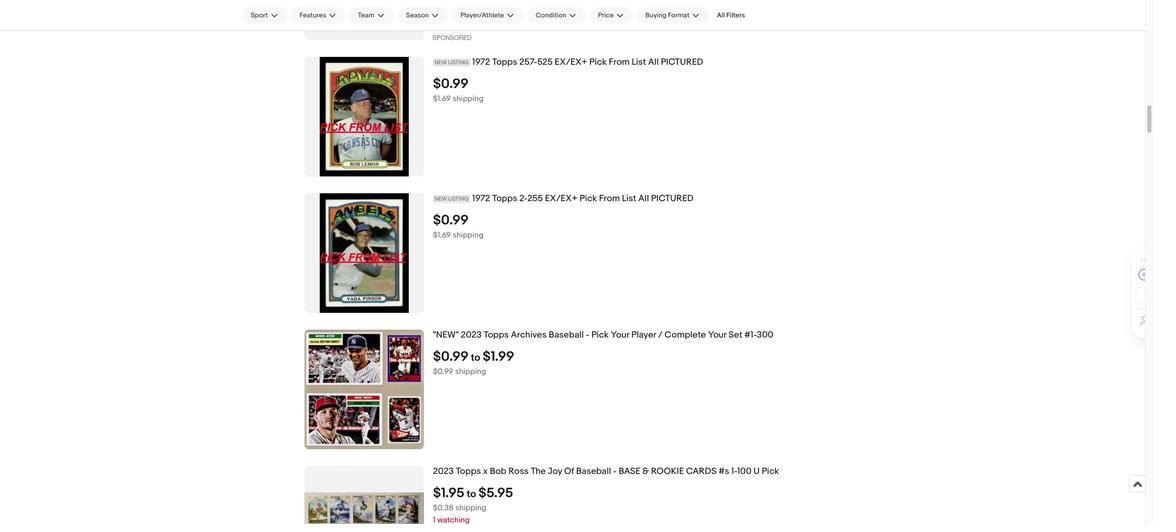 Task type: locate. For each thing, give the bounding box(es) containing it.
1972
[[473, 57, 491, 68], [473, 194, 491, 204]]

ex/ex+ right 525
[[555, 57, 588, 68]]

pictured for 1972 topps 2-255 ex/ex+ pick from list all pictured
[[651, 194, 694, 204]]

listing inside new listing 1972 topps 257-525 ex/ex+ pick from list all pictured
[[448, 59, 469, 66]]

1 vertical spatial from
[[599, 194, 620, 204]]

1972 topps 257-525 ex/ex+ pick from list all pictured image
[[320, 57, 409, 177]]

2023
[[461, 330, 482, 341], [433, 467, 454, 477]]

- inside 'link'
[[614, 467, 617, 477]]

2 $0.99 from the top
[[433, 213, 469, 229]]

2 listing from the top
[[448, 196, 469, 203]]

listing
[[448, 59, 469, 66], [448, 196, 469, 203]]

0 horizontal spatial -
[[586, 330, 590, 341]]

baseball
[[549, 330, 584, 341], [576, 467, 612, 477]]

psa graded card slab silicone bumper guard protector | 9 colors | pokemon | new image
[[305, 0, 424, 20]]

base
[[619, 467, 641, 477]]

1972 left 257-
[[473, 57, 491, 68]]

$0.99 $1.69 shipping
[[433, 76, 484, 104], [433, 213, 484, 240]]

#s
[[719, 467, 730, 477]]

0 vertical spatial -
[[586, 330, 590, 341]]

$0.99
[[433, 76, 469, 92], [433, 213, 469, 229], [433, 349, 469, 365], [433, 367, 454, 377]]

$1.69 for 1972 topps 2-255 ex/ex+ pick from list all pictured
[[433, 230, 451, 240]]

0 vertical spatial pictured
[[661, 57, 704, 68]]

baseball right of
[[576, 467, 612, 477]]

1 1972 from the top
[[473, 57, 491, 68]]

features button
[[291, 7, 345, 24]]

to right $1.95
[[467, 489, 476, 501]]

buying
[[646, 11, 667, 20]]

1 vertical spatial -
[[614, 467, 617, 477]]

ex/ex+
[[555, 57, 588, 68], [545, 194, 578, 204]]

2 $0.99 $1.69 shipping from the top
[[433, 213, 484, 240]]

shipping inside the $1.95 to $5.95 $0.38 shipping
[[456, 504, 487, 514]]

1 horizontal spatial your
[[708, 330, 727, 341]]

1 $0.99 from the top
[[433, 76, 469, 92]]

from
[[609, 57, 630, 68], [599, 194, 620, 204]]

ex/ex+ right 255
[[545, 194, 578, 204]]

$1.69
[[433, 94, 451, 104], [433, 230, 451, 240]]

0 vertical spatial 2023
[[461, 330, 482, 341]]

2 new from the top
[[435, 196, 447, 203]]

1 vertical spatial ex/ex+
[[545, 194, 578, 204]]

1 vertical spatial $0.99 $1.69 shipping
[[433, 213, 484, 240]]

filters
[[727, 11, 746, 20]]

x
[[483, 467, 488, 477]]

#1-
[[745, 330, 757, 341]]

your left player
[[611, 330, 630, 341]]

1 vertical spatial all
[[648, 57, 659, 68]]

pictured
[[661, 57, 704, 68], [651, 194, 694, 204]]

0 vertical spatial listing
[[448, 59, 469, 66]]

1 vertical spatial baseball
[[576, 467, 612, 477]]

features
[[300, 11, 327, 20]]

new inside the new listing 1972 topps 2-255 ex/ex+ pick from list all pictured
[[435, 196, 447, 203]]

cards
[[687, 467, 717, 477]]

sport button
[[242, 7, 287, 24]]

1 new from the top
[[435, 59, 447, 66]]

complete
[[665, 330, 706, 341]]

format
[[668, 11, 690, 20]]

to inside the $1.95 to $5.95 $0.38 shipping
[[467, 489, 476, 501]]

set
[[729, 330, 743, 341]]

topps left x
[[456, 467, 481, 477]]

1 your from the left
[[611, 330, 630, 341]]

1 vertical spatial to
[[467, 489, 476, 501]]

0 vertical spatial to
[[471, 352, 481, 364]]

all for 1972 topps 257-525 ex/ex+ pick from list all pictured
[[648, 57, 659, 68]]

1 $0.99 $1.69 shipping from the top
[[433, 76, 484, 104]]

archives
[[511, 330, 547, 341]]

$0.99 $1.69 shipping for 1972 topps 257-525 ex/ex+ pick from list all pictured
[[433, 76, 484, 104]]

0 vertical spatial list
[[632, 57, 646, 68]]

1 $1.69 from the top
[[433, 94, 451, 104]]

2023 topps x bob ross the joy of baseball - base & rookie cards #s 1-100 u pick
[[433, 467, 780, 477]]

$0.99 for 1972 topps 2-255 ex/ex+ pick from list all pictured
[[433, 213, 469, 229]]

all for 1972 topps 2-255 ex/ex+ pick from list all pictured
[[639, 194, 649, 204]]

new for 1972 topps 257-525 ex/ex+ pick from list all pictured
[[435, 59, 447, 66]]

new for 1972 topps 2-255 ex/ex+ pick from list all pictured
[[435, 196, 447, 203]]

to
[[471, 352, 481, 364], [467, 489, 476, 501]]

0 vertical spatial $1.69
[[433, 94, 451, 104]]

sponsored
[[433, 35, 472, 42]]

pick
[[590, 57, 607, 68], [580, 194, 597, 204], [592, 330, 609, 341], [762, 467, 780, 477]]

player
[[632, 330, 657, 341]]

0 vertical spatial ex/ex+
[[555, 57, 588, 68]]

$0.38
[[433, 504, 454, 514]]

all filters button
[[713, 7, 750, 24]]

$1.69 for 1972 topps 257-525 ex/ex+ pick from list all pictured
[[433, 94, 451, 104]]

0 vertical spatial new
[[435, 59, 447, 66]]

1972 left 2- in the left of the page
[[473, 194, 491, 204]]

new listing 1972 topps 2-255 ex/ex+ pick from list all pictured
[[435, 194, 694, 204]]

0 vertical spatial 1972
[[473, 57, 491, 68]]

all
[[717, 11, 725, 20], [648, 57, 659, 68], [639, 194, 649, 204]]

listing for 1972 topps 2-255 ex/ex+ pick from list all pictured
[[448, 196, 469, 203]]

to inside $0.99 to $1.99 $0.99 shipping
[[471, 352, 481, 364]]

525
[[538, 57, 553, 68]]

3 $0.99 from the top
[[433, 349, 469, 365]]

1 vertical spatial pictured
[[651, 194, 694, 204]]

listing inside the new listing 1972 topps 2-255 ex/ex+ pick from list all pictured
[[448, 196, 469, 203]]

$0.99 to $1.99 $0.99 shipping
[[433, 349, 515, 377]]

2023 topps x bob ross the joy of baseball - base & rookie cards #s 1-100 u pick link
[[433, 467, 957, 478]]

baseball right archives
[[549, 330, 584, 341]]

"new"
[[433, 330, 459, 341]]

2023 right "new"
[[461, 330, 482, 341]]

0 vertical spatial $0.99 $1.69 shipping
[[433, 76, 484, 104]]

1 vertical spatial $1.69
[[433, 230, 451, 240]]

-
[[586, 330, 590, 341], [614, 467, 617, 477]]

your
[[611, 330, 630, 341], [708, 330, 727, 341]]

2 $1.69 from the top
[[433, 230, 451, 240]]

all inside button
[[717, 11, 725, 20]]

0 vertical spatial from
[[609, 57, 630, 68]]

to for $0.99
[[471, 352, 481, 364]]

0 horizontal spatial 2023
[[433, 467, 454, 477]]

to left $1.99
[[471, 352, 481, 364]]

1 listing from the top
[[448, 59, 469, 66]]

&
[[643, 467, 649, 477]]

shipping
[[453, 94, 484, 104], [453, 230, 484, 240], [455, 367, 486, 377], [456, 504, 487, 514]]

1 vertical spatial 2023
[[433, 467, 454, 477]]

ross
[[509, 467, 529, 477]]

1 vertical spatial 1972
[[473, 194, 491, 204]]

2023 inside 'link'
[[433, 467, 454, 477]]

buying format
[[646, 11, 690, 20]]

2023 up $1.95
[[433, 467, 454, 477]]

your left set
[[708, 330, 727, 341]]

list for 1972 topps 2-255 ex/ex+ pick from list all pictured
[[622, 194, 637, 204]]

team
[[358, 11, 375, 20]]

new inside new listing 1972 topps 257-525 ex/ex+ pick from list all pictured
[[435, 59, 447, 66]]

1972 for 1972 topps 2-255 ex/ex+ pick from list all pictured
[[473, 194, 491, 204]]

0 horizontal spatial your
[[611, 330, 630, 341]]

1 vertical spatial new
[[435, 196, 447, 203]]

0 vertical spatial all
[[717, 11, 725, 20]]

new
[[435, 59, 447, 66], [435, 196, 447, 203]]

1 vertical spatial list
[[622, 194, 637, 204]]

2 1972 from the top
[[473, 194, 491, 204]]

2 vertical spatial all
[[639, 194, 649, 204]]

1 horizontal spatial -
[[614, 467, 617, 477]]

1-
[[732, 467, 738, 477]]

topps
[[493, 57, 518, 68], [493, 194, 518, 204], [484, 330, 509, 341], [456, 467, 481, 477]]

ex/ex+ for 255
[[545, 194, 578, 204]]

list
[[632, 57, 646, 68], [622, 194, 637, 204]]

1 vertical spatial listing
[[448, 196, 469, 203]]

team button
[[350, 7, 394, 24]]



Task type: vqa. For each thing, say whether or not it's contained in the screenshot.
THE NEED
no



Task type: describe. For each thing, give the bounding box(es) containing it.
rookie
[[652, 467, 684, 477]]

from for 255
[[599, 194, 620, 204]]

to for $1.95
[[467, 489, 476, 501]]

pick inside 'link'
[[762, 467, 780, 477]]

joy
[[548, 467, 562, 477]]

$1.99
[[483, 349, 515, 365]]

season
[[406, 11, 429, 20]]

0 vertical spatial baseball
[[549, 330, 584, 341]]

4 $0.99 from the top
[[433, 367, 454, 377]]

"new" 2023 topps archives baseball - pick your player / complete your set #1-300 link
[[433, 330, 957, 341]]

price
[[598, 11, 614, 20]]

100
[[738, 467, 752, 477]]

topps left 257-
[[493, 57, 518, 68]]

season button
[[398, 7, 448, 24]]

$0.99 for 1972 topps 257-525 ex/ex+ pick from list all pictured
[[433, 76, 469, 92]]

300
[[757, 330, 774, 341]]

all filters
[[717, 11, 746, 20]]

$0.99 for "new" 2023 topps archives baseball - pick your player / complete your set #1-300 image
[[433, 349, 469, 365]]

shipping inside $0.99 to $1.99 $0.99 shipping
[[455, 367, 486, 377]]

bob
[[490, 467, 507, 477]]

new listing 1972 topps 257-525 ex/ex+ pick from list all pictured
[[435, 57, 704, 68]]

topps up $1.99
[[484, 330, 509, 341]]

sport
[[251, 11, 268, 20]]

condition
[[536, 11, 567, 20]]

pictured for 1972 topps 257-525 ex/ex+ pick from list all pictured
[[661, 57, 704, 68]]

255
[[528, 194, 543, 204]]

buying format button
[[637, 7, 709, 24]]

condition button
[[528, 7, 586, 24]]

1972 for 1972 topps 257-525 ex/ex+ pick from list all pictured
[[473, 57, 491, 68]]

the
[[531, 467, 546, 477]]

from for 525
[[609, 57, 630, 68]]

257-
[[520, 57, 538, 68]]

of
[[564, 467, 574, 477]]

list for 1972 topps 257-525 ex/ex+ pick from list all pictured
[[632, 57, 646, 68]]

u
[[754, 467, 760, 477]]

topps inside 'link'
[[456, 467, 481, 477]]

price button
[[590, 7, 633, 24]]

baseball inside 'link'
[[576, 467, 612, 477]]

1972 topps 2-255 ex/ex+ pick from list all pictured image
[[320, 194, 409, 313]]

ex/ex+ for 525
[[555, 57, 588, 68]]

player/athlete
[[461, 11, 504, 20]]

"new" 2023 topps archives baseball - pick your player / complete your set #1-300 image
[[305, 330, 424, 450]]

"new" 2023 topps archives baseball - pick your player / complete your set #1-300
[[433, 330, 774, 341]]

topps left 2- in the left of the page
[[493, 194, 518, 204]]

2-
[[520, 194, 528, 204]]

player/athlete button
[[452, 7, 523, 24]]

2023 topps x bob ross the joy of baseball - base & rookie cards #s 1-100 u pick image
[[305, 493, 424, 524]]

$5.95
[[479, 486, 513, 502]]

$1.95 to $5.95 $0.38 shipping
[[433, 486, 513, 514]]

/
[[659, 330, 663, 341]]

$1.95
[[433, 486, 465, 502]]

1 horizontal spatial 2023
[[461, 330, 482, 341]]

$0.99 $1.69 shipping for 1972 topps 2-255 ex/ex+ pick from list all pictured
[[433, 213, 484, 240]]

listing for 1972 topps 257-525 ex/ex+ pick from list all pictured
[[448, 59, 469, 66]]

2 your from the left
[[708, 330, 727, 341]]



